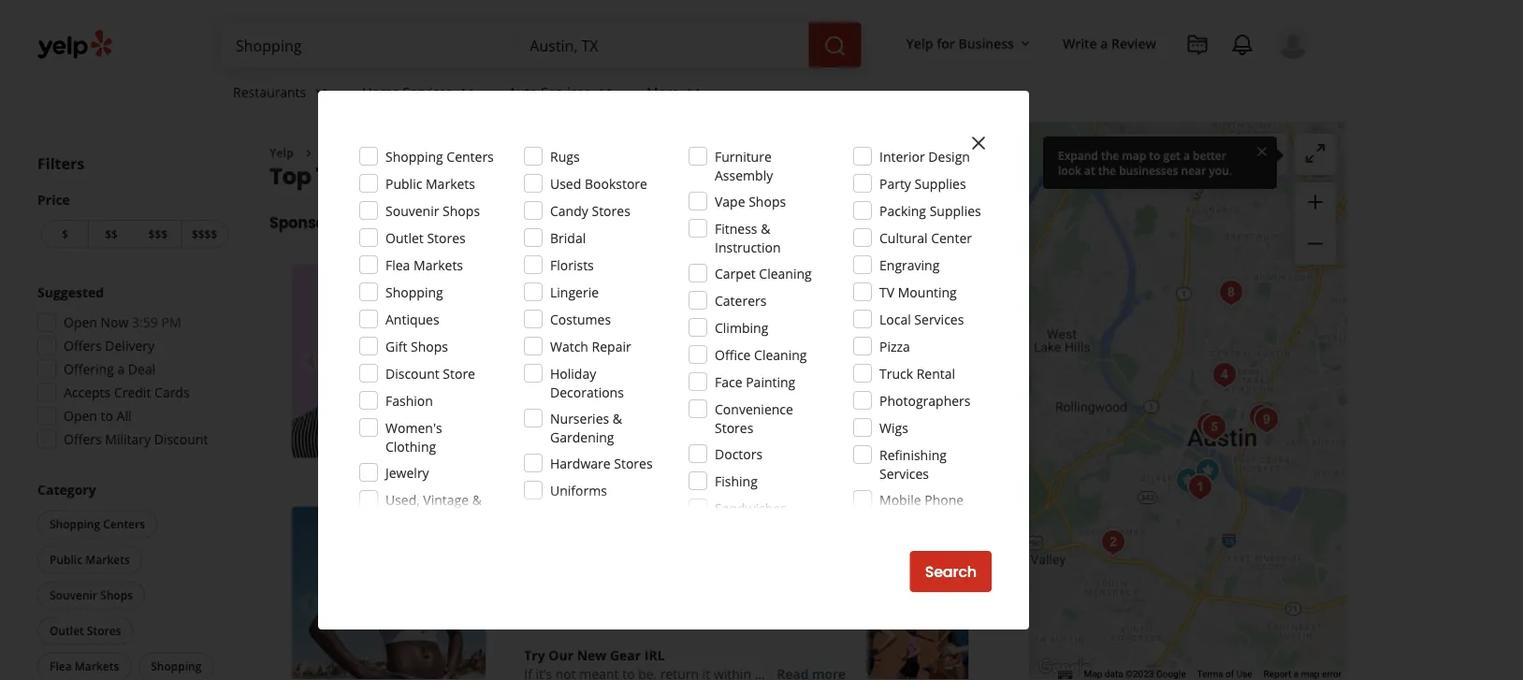Task type: describe. For each thing, give the bounding box(es) containing it.
16 chevron down v2 image
[[1018, 36, 1033, 51]]

fitness
[[715, 219, 758, 237]]

0 horizontal spatial repair
[[592, 337, 631, 355]]

user actions element
[[891, 23, 1336, 139]]

mounting
[[898, 283, 957, 301]]

next image
[[456, 350, 478, 373]]

military
[[105, 430, 151, 448]]

1 horizontal spatial new
[[577, 646, 607, 664]]

slideshow element for nordstrom rack
[[292, 264, 486, 458]]

open until 9:00 pm
[[508, 354, 627, 372]]

interior
[[880, 147, 925, 165]]

stores inside "category" group
[[87, 623, 121, 639]]

shopping right 16 chevron right v2 icon
[[324, 145, 376, 160]]

flea markets inside search dialog
[[386, 256, 463, 274]]

expand map image
[[1305, 142, 1327, 165]]

restaurants
[[233, 83, 306, 101]]

rugs
[[550, 147, 580, 165]]

map for to
[[1122, 147, 1147, 163]]

credit
[[114, 384, 151, 401]]

sweaters,
[[673, 422, 731, 440]]

souvenir shops inside search dialog
[[386, 202, 480, 219]]

business categories element
[[218, 67, 1310, 122]]

blue elephant boutique image
[[1213, 274, 1250, 312]]

try our new gear irl link
[[509, 627, 968, 680]]

shopping right flea markets button
[[151, 659, 202, 674]]

cleaning for carpet cleaning
[[759, 264, 812, 282]]

offers for offers military discount
[[64, 430, 102, 448]]

report a map error
[[1264, 669, 1342, 680]]

near
[[508, 160, 562, 192]]

search for search
[[925, 562, 977, 583]]

packing
[[880, 202, 927, 219]]

shopping down 'home services' link
[[386, 147, 443, 165]]

charm school vintage image
[[1243, 399, 1280, 436]]

previous image for nike by south congress
[[299, 593, 322, 615]]

stores down reviews) in the left of the page
[[664, 326, 700, 341]]

centers inside button
[[103, 517, 145, 532]]

slideshow element for nike by south congress
[[292, 507, 486, 680]]

map for error
[[1301, 669, 1320, 680]]

refinishing
[[880, 446, 947, 464]]

get
[[1164, 147, 1181, 163]]

mobile
[[880, 491, 921, 509]]

delivery
[[105, 337, 154, 355]]

shops up discount store at the left bottom of page
[[411, 337, 448, 355]]

children's
[[714, 326, 771, 341]]

flea inside search dialog
[[386, 256, 410, 274]]

sponsored
[[270, 212, 351, 233]]

shopping centers button
[[37, 511, 157, 539]]

0 horizontal spatial to
[[101, 407, 113, 425]]

stores down boots,
[[614, 454, 653, 472]]

vape
[[715, 192, 745, 210]]

public markets inside button
[[50, 552, 130, 568]]

repair inside mobile phone repair
[[880, 510, 919, 527]]

costumes
[[550, 310, 611, 328]]

$$$
[[148, 226, 168, 242]]

fitness & instruction
[[715, 219, 781, 256]]

carpet
[[715, 264, 756, 282]]

shopping button
[[139, 653, 214, 680]]

clothing for women's clothing
[[386, 438, 436, 455]]

report a map error link
[[1264, 669, 1342, 680]]

markdowns
[[524, 404, 601, 421]]

used,
[[386, 491, 420, 509]]

children's clothing link
[[711, 325, 824, 343]]

group containing suggested
[[32, 283, 232, 454]]

uniforms
[[550, 481, 607, 499]]

truck
[[880, 365, 913, 382]]

for
[[937, 34, 955, 52]]

search dialog
[[0, 0, 1524, 680]]

coats
[[734, 422, 767, 440]]

south
[[584, 507, 639, 533]]

report
[[1264, 669, 1292, 680]]

shoe stores button
[[630, 325, 703, 343]]

& inside used, vintage & consignment
[[472, 491, 482, 509]]

nordstrom rack link
[[508, 264, 661, 290]]

markets down shopping centers button
[[85, 552, 130, 568]]

monkey see monkey do image
[[1182, 469, 1219, 506]]

convenience stores
[[715, 400, 793, 437]]

$$$ button
[[134, 220, 181, 248]]

outlet stores inside search dialog
[[386, 229, 466, 247]]

stores down "bookstore"
[[592, 202, 631, 219]]

a for offering a deal
[[117, 360, 125, 378]]

nike by south congress link
[[508, 507, 728, 533]]

expand the map to get a better look at the businesses near you.
[[1058, 147, 1232, 178]]

gift shops
[[386, 337, 448, 355]]

sandwiches
[[715, 499, 787, 517]]

look
[[1058, 162, 1082, 178]]

irl
[[645, 646, 665, 664]]

nike by south congress
[[508, 507, 728, 533]]

70%
[[644, 404, 670, 421]]

$$$$
[[192, 226, 217, 242]]

antiques
[[386, 310, 440, 328]]

tv
[[880, 283, 895, 301]]

a for write a review
[[1101, 34, 1108, 52]]

public markets button
[[37, 546, 142, 574]]

best
[[342, 160, 391, 192]]

women's clothing
[[386, 419, 442, 455]]

moves
[[1236, 146, 1277, 164]]

clothing for children's clothing
[[774, 326, 821, 341]]

©2023
[[1126, 669, 1154, 680]]

public inside search dialog
[[386, 175, 422, 192]]

terms of use link
[[1197, 669, 1253, 680]]

soco
[[823, 568, 854, 586]]

better
[[1193, 147, 1227, 163]]

shoe
[[634, 326, 661, 341]]

texas
[[649, 160, 716, 192]]

map data ©2023 google
[[1084, 669, 1186, 680]]

shops right "16 info v2" image
[[443, 202, 480, 219]]

$$
[[105, 226, 118, 242]]

3:59
[[132, 314, 158, 331]]

souvenir inside search dialog
[[386, 202, 439, 219]]

0 vertical spatial nike by south congress image
[[1189, 453, 1227, 490]]

previous image for nordstrom rack
[[299, 350, 322, 373]]

pizza
[[880, 337, 910, 355]]

carpet cleaning
[[715, 264, 812, 282]]

vintage
[[423, 491, 469, 509]]

office
[[715, 346, 751, 364]]

more
[[647, 83, 679, 101]]

offers for offers delivery
[[64, 337, 102, 355]]

yelp for business
[[906, 34, 1014, 52]]

shopping centers inside search dialog
[[386, 147, 494, 165]]

used
[[550, 175, 581, 192]]

yelp for business button
[[899, 26, 1041, 60]]

nurseries & gardening
[[550, 409, 622, 446]]

24 chevron down v2 image for auto services
[[594, 81, 617, 103]]

notifications image
[[1232, 34, 1254, 56]]

map region
[[994, 104, 1486, 680]]

centers inside search dialog
[[447, 147, 494, 165]]

$$$$ button
[[181, 220, 228, 248]]

fashion
[[386, 392, 433, 409]]

yelp for yelp link
[[270, 145, 294, 160]]

outlet inside button
[[50, 623, 84, 639]]

party supplies
[[880, 175, 966, 192]]

open to all
[[64, 407, 132, 425]]

new inside markdowns up to 70% off new price drops! boots, sweaters, coats …
[[524, 422, 552, 440]]

expand the map to get a better look at the businesses near you. tooltip
[[1043, 137, 1277, 189]]

yelp for yelp for business
[[906, 34, 934, 52]]

store
[[443, 365, 475, 382]]

shoe stores
[[634, 326, 700, 341]]

fishing
[[715, 472, 758, 490]]



Task type: locate. For each thing, give the bounding box(es) containing it.
map for moves
[[1205, 146, 1233, 164]]

keyboard shortcuts image
[[1058, 670, 1073, 680]]

0 vertical spatial search
[[1144, 146, 1185, 164]]

office cleaning
[[715, 346, 807, 364]]

candy
[[550, 202, 589, 219]]

0 horizontal spatial shopping centers
[[50, 517, 145, 532]]

discount up fashion
[[386, 365, 440, 382]]

0 horizontal spatial congress
[[644, 507, 728, 533]]

shopping centers down 'home services' link
[[386, 147, 494, 165]]

souvenir shops down the public markets button
[[50, 588, 133, 603]]

to inside expand the map to get a better look at the businesses near you.
[[1150, 147, 1161, 163]]

yelp inside button
[[906, 34, 934, 52]]

1 horizontal spatial flea
[[386, 256, 410, 274]]

stores up doctors
[[715, 419, 754, 437]]

a inside expand the map to get a better look at the businesses near you.
[[1184, 147, 1190, 163]]

offers up offering
[[64, 337, 102, 355]]

2 vertical spatial open
[[64, 407, 97, 425]]

24 chevron down v2 image inside 'home services' link
[[456, 81, 479, 103]]

search for search as map moves
[[1144, 146, 1185, 164]]

florists
[[550, 256, 594, 274]]

map
[[1084, 669, 1103, 680]]

outlet stores inside button
[[50, 623, 121, 639]]

markets down outlet stores button
[[75, 659, 119, 674]]

0 vertical spatial centers
[[447, 147, 494, 165]]

a right get at the top right of the page
[[1184, 147, 1190, 163]]

decorations
[[550, 383, 624, 401]]

1 horizontal spatial congress
[[875, 568, 932, 586]]

(s.
[[857, 568, 872, 586]]

bookstore
[[585, 175, 648, 192]]

0 horizontal spatial pm
[[161, 314, 181, 331]]

2 previous image from the top
[[299, 593, 322, 615]]

auto services
[[509, 83, 591, 101]]

flea inside flea markets button
[[50, 659, 72, 674]]

new down markdowns on the left bottom
[[524, 422, 552, 440]]

a right write
[[1101, 34, 1108, 52]]

to left all
[[101, 407, 113, 425]]

offers delivery
[[64, 337, 154, 355]]

zoom out image
[[1305, 233, 1327, 255]]

services for auto services
[[541, 83, 591, 101]]

0 vertical spatial &
[[761, 219, 771, 237]]

markets down "16 info v2" image
[[414, 256, 463, 274]]

businesses
[[1119, 162, 1179, 178]]

pm for open now 3:59 pm
[[161, 314, 181, 331]]

1 horizontal spatial group
[[1295, 182, 1336, 265]]

0 horizontal spatial search
[[925, 562, 977, 583]]

0 horizontal spatial public markets
[[50, 552, 130, 568]]

0 horizontal spatial outlet
[[50, 623, 84, 639]]

24 chevron down v2 image right auto services
[[594, 81, 617, 103]]

interior design
[[880, 147, 970, 165]]

map left error
[[1301, 669, 1320, 680]]

1 horizontal spatial nike by south congress image
[[1189, 453, 1227, 490]]

refinishing services
[[880, 446, 947, 482]]

of
[[1226, 669, 1235, 680]]

0 vertical spatial public
[[386, 175, 422, 192]]

home services link
[[347, 67, 494, 122]]

& for nurseries
[[613, 409, 622, 427]]

yelp left for
[[906, 34, 934, 52]]

a left deal
[[117, 360, 125, 378]]

yelp left 16 chevron right v2 icon
[[270, 145, 294, 160]]

mobile phone repair
[[880, 491, 964, 527]]

top
[[270, 160, 311, 192]]

24 chevron down v2 image
[[310, 81, 332, 103], [456, 81, 479, 103], [594, 81, 617, 103], [683, 81, 705, 103]]

1 horizontal spatial yelp
[[906, 34, 934, 52]]

accepts credit cards
[[64, 384, 190, 401]]

1 horizontal spatial flea markets
[[386, 256, 463, 274]]

flea down results
[[386, 256, 410, 274]]

search image
[[824, 35, 847, 57]]

24 chevron down v2 image inside restaurants link
[[310, 81, 332, 103]]

0 vertical spatial shopping centers
[[386, 147, 494, 165]]

shops inside button
[[100, 588, 133, 603]]

group
[[1295, 182, 1336, 265], [32, 283, 232, 454]]

services for local services
[[915, 310, 964, 328]]

4 24 chevron down v2 image from the left
[[683, 81, 705, 103]]

24 chevron down v2 image right more
[[683, 81, 705, 103]]

offers down open to all
[[64, 430, 102, 448]]

open for open to all
[[64, 407, 97, 425]]

24 chevron down v2 image for more
[[683, 81, 705, 103]]

clothing down women's
[[386, 438, 436, 455]]

None search field
[[221, 22, 865, 67]]

review
[[1112, 34, 1157, 52]]

supplies
[[915, 175, 966, 192], [930, 202, 981, 219]]

0 vertical spatial outlet stores
[[386, 229, 466, 247]]

1 vertical spatial &
[[613, 409, 622, 427]]

business
[[959, 34, 1014, 52]]

try our new gear irl
[[524, 646, 665, 664]]

services down mounting
[[915, 310, 964, 328]]

offers military discount
[[64, 430, 208, 448]]

1 vertical spatial pm
[[607, 354, 627, 372]]

0 horizontal spatial new
[[524, 422, 552, 440]]

1 horizontal spatial &
[[613, 409, 622, 427]]

nordstrom rack
[[508, 264, 661, 290]]

0 horizontal spatial outlet stores
[[50, 623, 121, 639]]

0 horizontal spatial clothing
[[386, 438, 436, 455]]

0 horizontal spatial group
[[32, 283, 232, 454]]

children's clothing button
[[711, 325, 824, 343]]

supplies for party supplies
[[915, 175, 966, 192]]

used bookstore
[[550, 175, 648, 192]]

1 vertical spatial outlet stores
[[50, 623, 121, 639]]

monkies vintage and thrift image
[[1206, 357, 1244, 394]]

2 slideshow element from the top
[[292, 507, 486, 680]]

2nd street district image
[[1190, 407, 1228, 445]]

department stores
[[512, 326, 619, 341]]

flea markets down outlet stores button
[[50, 659, 119, 674]]

stores
[[592, 202, 631, 219], [427, 229, 466, 247], [584, 326, 619, 341], [664, 326, 700, 341], [715, 419, 754, 437], [614, 454, 653, 472], [87, 623, 121, 639]]

1 horizontal spatial souvenir
[[386, 202, 439, 219]]

1 vertical spatial flea
[[50, 659, 72, 674]]

holiday decorations
[[550, 365, 624, 401]]

1 horizontal spatial pm
[[607, 354, 627, 372]]

open for open now 3:59 pm
[[64, 314, 97, 331]]

1 horizontal spatial nordstrom rack image
[[994, 536, 1031, 574]]

24 chevron down v2 image inside auto services link
[[594, 81, 617, 103]]

children's clothing
[[714, 326, 821, 341]]

open
[[64, 314, 97, 331], [508, 354, 543, 372], [64, 407, 97, 425]]

price group
[[37, 190, 232, 252]]

flea markets down "16 info v2" image
[[386, 256, 463, 274]]

doctors
[[715, 445, 763, 463]]

congress
[[644, 507, 728, 533], [875, 568, 932, 586]]

offering
[[64, 360, 114, 378]]

outlet inside search dialog
[[386, 229, 424, 247]]

1 vertical spatial clothing
[[386, 438, 436, 455]]

1 vertical spatial public markets
[[50, 552, 130, 568]]

0 vertical spatial open
[[64, 314, 97, 331]]

cleaning down children's clothing link
[[754, 346, 807, 364]]

services
[[403, 83, 453, 101], [541, 83, 591, 101], [915, 310, 964, 328], [880, 465, 929, 482]]

sponsored results
[[270, 212, 409, 233]]

gardening
[[550, 428, 614, 446]]

a for report a map error
[[1294, 669, 1299, 680]]

stores inside convenience stores
[[715, 419, 754, 437]]

cleaning
[[759, 264, 812, 282], [754, 346, 807, 364]]

0 horizontal spatial &
[[472, 491, 482, 509]]

1 horizontal spatial outlet
[[386, 229, 424, 247]]

close image
[[968, 132, 990, 154]]

1 vertical spatial open
[[508, 354, 543, 372]]

supplies up center on the top right of the page
[[930, 202, 981, 219]]

outlet up flea markets button
[[50, 623, 84, 639]]

shops down assembly
[[749, 192, 786, 210]]

2 vertical spatial &
[[472, 491, 482, 509]]

0 vertical spatial previous image
[[299, 350, 322, 373]]

open for open until 9:00 pm
[[508, 354, 543, 372]]

services right home on the top of the page
[[403, 83, 453, 101]]

supplies down design at the right top of page
[[915, 175, 966, 192]]

public markets up "16 info v2" image
[[386, 175, 475, 192]]

phone
[[925, 491, 964, 509]]

results
[[354, 212, 409, 233]]

boots,
[[631, 422, 670, 440]]

shopping up antiques
[[386, 283, 443, 301]]

until
[[547, 354, 574, 372]]

16 info v2 image
[[412, 215, 427, 230]]

discount down the "cards"
[[154, 430, 208, 448]]

0 vertical spatial outlet
[[386, 229, 424, 247]]

map inside expand the map to get a better look at the businesses near you.
[[1122, 147, 1147, 163]]

3 24 chevron down v2 image from the left
[[594, 81, 617, 103]]

a right the report at the bottom of page
[[1294, 669, 1299, 680]]

public inside button
[[50, 552, 82, 568]]

2 horizontal spatial to
[[1150, 147, 1161, 163]]

services for home services
[[403, 83, 453, 101]]

0 vertical spatial yelp
[[906, 34, 934, 52]]

services down 'refinishing'
[[880, 465, 929, 482]]

0 vertical spatial congress
[[644, 507, 728, 533]]

1 horizontal spatial repair
[[880, 510, 919, 527]]

women's
[[386, 419, 442, 437]]

1 vertical spatial flea markets
[[50, 659, 119, 674]]

24 chevron down v2 image right restaurants
[[310, 81, 332, 103]]

1 horizontal spatial search
[[1144, 146, 1185, 164]]

filters
[[37, 153, 84, 174]]

2 offers from the top
[[64, 430, 102, 448]]

0 vertical spatial flea
[[386, 256, 410, 274]]

1 vertical spatial previous image
[[299, 593, 322, 615]]

stores up 9:00
[[584, 326, 619, 341]]

nordstrom
[[508, 264, 611, 290]]

public markets inside search dialog
[[386, 175, 475, 192]]

home
[[362, 83, 400, 101]]

0 vertical spatial discount
[[386, 365, 440, 382]]

0 vertical spatial slideshow element
[[292, 264, 486, 458]]

1 vertical spatial search
[[925, 562, 977, 583]]

flea markets
[[386, 256, 463, 274], [50, 659, 119, 674]]

expand
[[1058, 147, 1099, 163]]

1 vertical spatial souvenir
[[50, 588, 97, 603]]

off
[[674, 404, 694, 421]]

0 horizontal spatial souvenir shops
[[50, 588, 133, 603]]

clothing inside button
[[774, 326, 821, 341]]

design
[[929, 147, 970, 165]]

nike by south congress image
[[1189, 453, 1227, 490], [292, 507, 486, 680]]

nike
[[508, 507, 552, 533]]

1 horizontal spatial souvenir shops
[[386, 202, 480, 219]]

department stores link
[[508, 325, 623, 343]]

take heart image
[[1248, 401, 1286, 439]]

to right up
[[626, 404, 640, 421]]

shopping down "category"
[[50, 517, 100, 532]]

(79 reviews)
[[639, 295, 711, 313]]

holiday
[[550, 365, 596, 382]]

rental
[[917, 365, 956, 382]]

0 vertical spatial nordstrom rack image
[[292, 264, 486, 458]]

cultural center
[[880, 229, 972, 247]]

to inside markdowns up to 70% off new price drops! boots, sweaters, coats …
[[626, 404, 640, 421]]

& inside nurseries & gardening
[[613, 409, 622, 427]]

flea down outlet stores button
[[50, 659, 72, 674]]

stores inside "button"
[[584, 326, 619, 341]]

services inside refinishing services
[[880, 465, 929, 482]]

cleaning for office cleaning
[[754, 346, 807, 364]]

search down mobile phone repair in the right bottom of the page
[[925, 562, 977, 583]]

to left get at the top right of the page
[[1150, 147, 1161, 163]]

1 horizontal spatial discount
[[386, 365, 440, 382]]

repair down mobile
[[880, 510, 919, 527]]

outlet stores up antiques
[[386, 229, 466, 247]]

pm for open until 9:00 pm
[[607, 354, 627, 372]]

souvenir shops down top 10 best shopping near austin, texas
[[386, 202, 480, 219]]

clothing up office cleaning
[[774, 326, 821, 341]]

24 chevron down v2 image left auto
[[456, 81, 479, 103]]

markets
[[426, 175, 475, 192], [414, 256, 463, 274], [85, 552, 130, 568], [75, 659, 119, 674]]

pm right 9:00
[[607, 354, 627, 372]]

1 vertical spatial repair
[[880, 510, 919, 527]]

services right auto
[[541, 83, 591, 101]]

0 vertical spatial clothing
[[774, 326, 821, 341]]

& inside fitness & instruction
[[761, 219, 771, 237]]

1 24 chevron down v2 image from the left
[[310, 81, 332, 103]]

zoom in image
[[1305, 191, 1327, 213]]

jewelry
[[386, 464, 429, 481]]

0 horizontal spatial flea markets
[[50, 659, 119, 674]]

3.7 star rating image
[[508, 296, 609, 315]]

uncommon objects image
[[1095, 524, 1132, 562]]

1 vertical spatial cleaning
[[754, 346, 807, 364]]

convenience
[[715, 400, 793, 418]]

0 horizontal spatial discount
[[154, 430, 208, 448]]

1 horizontal spatial centers
[[447, 147, 494, 165]]

1 horizontal spatial map
[[1205, 146, 1233, 164]]

0 horizontal spatial map
[[1122, 147, 1147, 163]]

centers up the public markets button
[[103, 517, 145, 532]]

shops down the public markets button
[[100, 588, 133, 603]]

flea markets inside button
[[50, 659, 119, 674]]

category group
[[34, 481, 232, 680]]

1 previous image from the top
[[299, 350, 322, 373]]

0 vertical spatial supplies
[[915, 175, 966, 192]]

write
[[1063, 34, 1097, 52]]

1 vertical spatial offers
[[64, 430, 102, 448]]

as
[[1188, 146, 1202, 164]]

discount store
[[386, 365, 475, 382]]

price
[[37, 190, 70, 208]]

shopping up "16 info v2" image
[[396, 160, 503, 192]]

0 vertical spatial souvenir
[[386, 202, 439, 219]]

close image
[[1255, 143, 1270, 159]]

1 vertical spatial nike by south congress image
[[292, 507, 486, 680]]

now
[[101, 314, 129, 331]]

cleaning down instruction
[[759, 264, 812, 282]]

0 vertical spatial group
[[1295, 182, 1336, 265]]

0 horizontal spatial nike by south congress image
[[292, 507, 486, 680]]

0 vertical spatial repair
[[592, 337, 631, 355]]

nordstrom rack image inside map region
[[994, 536, 1031, 574]]

0 horizontal spatial souvenir
[[50, 588, 97, 603]]

16 chevron right v2 image
[[301, 146, 316, 161]]

$$ button
[[88, 220, 134, 248]]

public up souvenir shops button
[[50, 552, 82, 568]]

outlet down best
[[386, 229, 424, 247]]

$ button
[[41, 220, 88, 248]]

1 vertical spatial group
[[32, 283, 232, 454]]

souvenir inside souvenir shops button
[[50, 588, 97, 603]]

public
[[386, 175, 422, 192], [50, 552, 82, 568]]

1 vertical spatial new
[[577, 646, 607, 664]]

& left boots,
[[613, 409, 622, 427]]

souvenir shops inside button
[[50, 588, 133, 603]]

nurseries
[[550, 409, 609, 427]]

caterers
[[715, 292, 767, 309]]

soco (s. congress ave.)
[[823, 568, 965, 586]]

clothing inside women's clothing
[[386, 438, 436, 455]]

stores right results
[[427, 229, 466, 247]]

outlet stores button
[[37, 617, 133, 645]]

1 horizontal spatial clothing
[[774, 326, 821, 341]]

& right vintage
[[472, 491, 482, 509]]

0 vertical spatial pm
[[161, 314, 181, 331]]

2 24 chevron down v2 image from the left
[[456, 81, 479, 103]]

instruction
[[715, 238, 781, 256]]

1 vertical spatial public
[[50, 552, 82, 568]]

1 horizontal spatial public markets
[[386, 175, 475, 192]]

1 vertical spatial souvenir shops
[[50, 588, 133, 603]]

shopping centers up the public markets button
[[50, 517, 145, 532]]

1 offers from the top
[[64, 337, 102, 355]]

open left until
[[508, 354, 543, 372]]

souvenir down best
[[386, 202, 439, 219]]

congress down fishing
[[644, 507, 728, 533]]

new right our
[[577, 646, 607, 664]]

24 chevron down v2 image for restaurants
[[310, 81, 332, 103]]

face
[[715, 373, 743, 391]]

search left the as
[[1144, 146, 1185, 164]]

shopping centers inside button
[[50, 517, 145, 532]]

0 vertical spatial souvenir shops
[[386, 202, 480, 219]]

center
[[931, 229, 972, 247]]

repair left shoe
[[592, 337, 631, 355]]

public markets up souvenir shops button
[[50, 552, 130, 568]]

public up "16 info v2" image
[[386, 175, 422, 192]]

centers left near
[[447, 147, 494, 165]]

google image
[[1034, 656, 1096, 680]]

24 chevron down v2 image for home services
[[456, 81, 479, 103]]

1 vertical spatial supplies
[[930, 202, 981, 219]]

climbing
[[715, 319, 769, 336]]

pm right 3:59
[[161, 314, 181, 331]]

map left get at the top right of the page
[[1122, 147, 1147, 163]]

1 slideshow element from the top
[[292, 264, 486, 458]]

souvenir shops
[[386, 202, 480, 219], [50, 588, 133, 603]]

24 chevron down v2 image inside more link
[[683, 81, 705, 103]]

2 horizontal spatial map
[[1301, 669, 1320, 680]]

broncos vintage image
[[1170, 462, 1207, 500]]

open down suggested
[[64, 314, 97, 331]]

1 vertical spatial outlet
[[50, 623, 84, 639]]

1 horizontal spatial shopping centers
[[386, 147, 494, 165]]

ave.)
[[935, 568, 965, 586]]

1 vertical spatial slideshow element
[[292, 507, 486, 680]]

love, tito's image
[[1196, 409, 1233, 446]]

outlet stores up flea markets button
[[50, 623, 121, 639]]

stores down souvenir shops button
[[87, 623, 121, 639]]

2 horizontal spatial &
[[761, 219, 771, 237]]

markets up "16 info v2" image
[[426, 175, 475, 192]]

0 horizontal spatial yelp
[[270, 145, 294, 160]]

1 horizontal spatial outlet stores
[[386, 229, 466, 247]]

souvenir shops button
[[37, 582, 145, 610]]

open down accepts
[[64, 407, 97, 425]]

& up instruction
[[761, 219, 771, 237]]

congress right (s.
[[875, 568, 932, 586]]

1 horizontal spatial to
[[626, 404, 640, 421]]

projects image
[[1187, 34, 1209, 56]]

1 vertical spatial nordstrom rack image
[[994, 536, 1031, 574]]

nordstrom rack image
[[292, 264, 486, 458], [994, 536, 1031, 574]]

0 vertical spatial offers
[[64, 337, 102, 355]]

discount inside search dialog
[[386, 365, 440, 382]]

search inside button
[[925, 562, 977, 583]]

map right the as
[[1205, 146, 1233, 164]]

& for fitness
[[761, 219, 771, 237]]

1 vertical spatial discount
[[154, 430, 208, 448]]

hardware stores
[[550, 454, 653, 472]]

previous image
[[299, 350, 322, 373], [299, 593, 322, 615]]

services for refinishing services
[[880, 465, 929, 482]]

0 vertical spatial new
[[524, 422, 552, 440]]

1 vertical spatial congress
[[875, 568, 932, 586]]

1 vertical spatial centers
[[103, 517, 145, 532]]

slideshow element
[[292, 264, 486, 458], [292, 507, 486, 680]]

souvenir up outlet stores button
[[50, 588, 97, 603]]

0 horizontal spatial centers
[[103, 517, 145, 532]]

supplies for packing supplies
[[930, 202, 981, 219]]



Task type: vqa. For each thing, say whether or not it's contained in the screenshot.
the right Field
no



